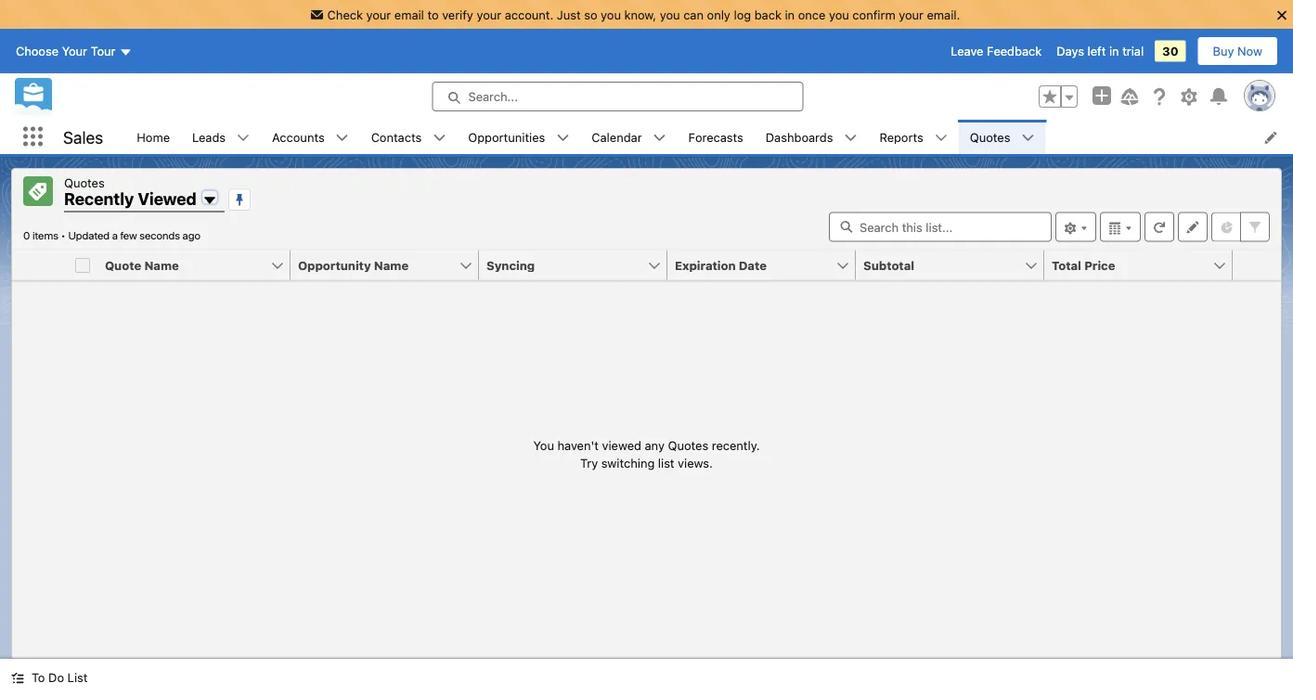 Task type: locate. For each thing, give the bounding box(es) containing it.
text default image right calendar
[[654, 131, 667, 144]]

list
[[658, 456, 675, 470]]

1 vertical spatial quotes
[[64, 176, 105, 189]]

any
[[645, 438, 665, 452]]

in right left
[[1110, 44, 1120, 58]]

name inside 'button'
[[374, 258, 409, 272]]

dashboards
[[766, 130, 834, 144]]

quote name element
[[98, 250, 302, 281]]

0 horizontal spatial your
[[366, 7, 391, 21]]

recently
[[64, 189, 134, 209]]

name down seconds
[[144, 258, 179, 272]]

you
[[601, 7, 621, 21], [660, 7, 681, 21], [829, 7, 850, 21]]

opportunities link
[[457, 120, 557, 154]]

2 horizontal spatial quotes
[[970, 130, 1011, 144]]

1 text default image from the left
[[336, 131, 349, 144]]

syncing button
[[479, 250, 647, 280]]

seconds
[[140, 229, 180, 242]]

choose your tour
[[16, 44, 116, 58]]

text default image inside contacts list item
[[433, 131, 446, 144]]

2 horizontal spatial you
[[829, 7, 850, 21]]

list
[[126, 120, 1294, 154]]

total
[[1052, 258, 1082, 272]]

quotes down sales at the left top of the page
[[64, 176, 105, 189]]

text default image inside reports list item
[[935, 131, 948, 144]]

total price button
[[1045, 250, 1213, 280]]

in
[[785, 7, 795, 21], [1110, 44, 1120, 58]]

check
[[328, 7, 363, 21]]

0 horizontal spatial you
[[601, 7, 621, 21]]

date
[[739, 258, 767, 272]]

0 horizontal spatial name
[[144, 258, 179, 272]]

dashboards link
[[755, 120, 845, 154]]

1 you from the left
[[601, 7, 621, 21]]

opportunities list item
[[457, 120, 581, 154]]

in right back on the right of the page
[[785, 7, 795, 21]]

text default image right reports
[[935, 131, 948, 144]]

status containing you haven't viewed any quotes recently.
[[534, 436, 760, 473]]

you
[[534, 438, 555, 452]]

text default image left calendar
[[557, 131, 570, 144]]

views.
[[678, 456, 713, 470]]

name inside button
[[144, 258, 179, 272]]

quotes right reports list item
[[970, 130, 1011, 144]]

leads
[[192, 130, 226, 144]]

home link
[[126, 120, 181, 154]]

only
[[707, 7, 731, 21]]

you right 'once'
[[829, 7, 850, 21]]

you right so
[[601, 7, 621, 21]]

home
[[137, 130, 170, 144]]

your right the verify
[[477, 7, 502, 21]]

text default image inside quotes list item
[[1022, 131, 1035, 144]]

1 horizontal spatial your
[[477, 7, 502, 21]]

0 vertical spatial in
[[785, 7, 795, 21]]

leads list item
[[181, 120, 261, 154]]

0 horizontal spatial quotes
[[64, 176, 105, 189]]

name right opportunity
[[374, 258, 409, 272]]

text default image inside 'accounts' list item
[[336, 131, 349, 144]]

text default image inside dashboards list item
[[845, 131, 858, 144]]

2 text default image from the left
[[433, 131, 446, 144]]

text default image inside the leads list item
[[237, 131, 250, 144]]

to do list
[[32, 671, 88, 685]]

log
[[734, 7, 752, 21]]

reports
[[880, 130, 924, 144]]

so
[[584, 7, 598, 21]]

search... button
[[432, 82, 804, 112]]

text default image inside to do list button
[[11, 672, 24, 685]]

item number element
[[12, 250, 68, 281]]

1 vertical spatial in
[[1110, 44, 1120, 58]]

back
[[755, 7, 782, 21]]

calendar link
[[581, 120, 654, 154]]

text default image right "contacts"
[[433, 131, 446, 144]]

4 text default image from the left
[[1022, 131, 1035, 144]]

0 vertical spatial quotes
[[970, 130, 1011, 144]]

action element
[[1234, 250, 1282, 281]]

expiration
[[675, 258, 736, 272]]

1 name from the left
[[144, 258, 179, 272]]

email
[[395, 7, 424, 21]]

•
[[61, 229, 66, 242]]

to
[[428, 7, 439, 21]]

text default image left the to
[[11, 672, 24, 685]]

text default image right the accounts
[[336, 131, 349, 144]]

quote
[[105, 258, 141, 272]]

quotes inside the you haven't viewed any quotes recently. try switching list views.
[[668, 438, 709, 452]]

2 vertical spatial quotes
[[668, 438, 709, 452]]

recently.
[[712, 438, 760, 452]]

reports link
[[869, 120, 935, 154]]

text default image for accounts
[[336, 131, 349, 144]]

your
[[366, 7, 391, 21], [477, 7, 502, 21], [899, 7, 924, 21]]

ago
[[183, 229, 201, 242]]

None search field
[[830, 212, 1052, 242]]

calendar list item
[[581, 120, 678, 154]]

1 horizontal spatial name
[[374, 258, 409, 272]]

text default image right leads
[[237, 131, 250, 144]]

group
[[1039, 86, 1078, 108]]

0 horizontal spatial in
[[785, 7, 795, 21]]

text default image inside calendar list item
[[654, 131, 667, 144]]

text default image
[[336, 131, 349, 144], [433, 131, 446, 144], [654, 131, 667, 144], [1022, 131, 1035, 144]]

just
[[557, 7, 581, 21]]

name
[[144, 258, 179, 272], [374, 258, 409, 272]]

2 horizontal spatial your
[[899, 7, 924, 21]]

buy now
[[1214, 44, 1263, 58]]

accounts link
[[261, 120, 336, 154]]

you left can
[[660, 7, 681, 21]]

your left the email. on the right
[[899, 7, 924, 21]]

switching
[[602, 456, 655, 470]]

quote name button
[[98, 250, 270, 280]]

quotes link
[[959, 120, 1022, 154]]

cell
[[68, 250, 98, 281]]

do
[[48, 671, 64, 685]]

text default image inside 'opportunities' list item
[[557, 131, 570, 144]]

buy now button
[[1198, 36, 1279, 66]]

2 you from the left
[[660, 7, 681, 21]]

2 name from the left
[[374, 258, 409, 272]]

quotes up views.
[[668, 438, 709, 452]]

30
[[1163, 44, 1179, 58]]

text default image down feedback
[[1022, 131, 1035, 144]]

text default image left reports link
[[845, 131, 858, 144]]

opportunities
[[468, 130, 546, 144]]

1 horizontal spatial quotes
[[668, 438, 709, 452]]

Search Recently Viewed list view. search field
[[830, 212, 1052, 242]]

quotes inside list item
[[970, 130, 1011, 144]]

quotes
[[970, 130, 1011, 144], [64, 176, 105, 189], [668, 438, 709, 452]]

subtotal element
[[856, 250, 1056, 281]]

list containing home
[[126, 120, 1294, 154]]

text default image
[[237, 131, 250, 144], [557, 131, 570, 144], [845, 131, 858, 144], [935, 131, 948, 144], [11, 672, 24, 685]]

text default image for opportunities
[[557, 131, 570, 144]]

1 horizontal spatial you
[[660, 7, 681, 21]]

1 horizontal spatial in
[[1110, 44, 1120, 58]]

leave feedback link
[[951, 44, 1042, 58]]

3 text default image from the left
[[654, 131, 667, 144]]

text default image for calendar
[[654, 131, 667, 144]]

3 you from the left
[[829, 7, 850, 21]]

your left email at left
[[366, 7, 391, 21]]

recently viewed
[[64, 189, 197, 209]]

status
[[534, 436, 760, 473]]



Task type: vqa. For each thing, say whether or not it's contained in the screenshot.
Today
no



Task type: describe. For each thing, give the bounding box(es) containing it.
once
[[799, 7, 826, 21]]

expiration date element
[[668, 250, 868, 281]]

quotes list item
[[959, 120, 1046, 154]]

expiration date button
[[668, 250, 836, 280]]

calendar
[[592, 130, 642, 144]]

3 your from the left
[[899, 7, 924, 21]]

text default image for reports
[[935, 131, 948, 144]]

syncing
[[487, 258, 535, 272]]

2 your from the left
[[477, 7, 502, 21]]

0
[[23, 229, 30, 242]]

search...
[[469, 90, 518, 104]]

few
[[120, 229, 137, 242]]

days
[[1057, 44, 1085, 58]]

syncing element
[[479, 250, 679, 281]]

total price
[[1052, 258, 1116, 272]]

viewed
[[602, 438, 642, 452]]

account.
[[505, 7, 554, 21]]

recently viewed|quotes|list view element
[[11, 168, 1283, 660]]

sales
[[63, 127, 103, 147]]

recently viewed status
[[23, 229, 68, 242]]

your
[[62, 44, 87, 58]]

you haven't viewed any quotes recently. try switching list views.
[[534, 438, 760, 470]]

subtotal button
[[856, 250, 1025, 280]]

to do list button
[[0, 660, 99, 697]]

text default image for contacts
[[433, 131, 446, 144]]

items
[[32, 229, 58, 242]]

text default image for leads
[[237, 131, 250, 144]]

tour
[[91, 44, 116, 58]]

haven't
[[558, 438, 599, 452]]

email.
[[928, 7, 961, 21]]

contacts link
[[360, 120, 433, 154]]

price
[[1085, 258, 1116, 272]]

quote name
[[105, 258, 179, 272]]

total price element
[[1045, 250, 1245, 281]]

1 your from the left
[[366, 7, 391, 21]]

text default image for quotes
[[1022, 131, 1035, 144]]

action image
[[1234, 250, 1282, 280]]

contacts
[[371, 130, 422, 144]]

try
[[581, 456, 598, 470]]

feedback
[[987, 44, 1042, 58]]

opportunity name element
[[291, 250, 490, 281]]

reports list item
[[869, 120, 959, 154]]

can
[[684, 7, 704, 21]]

cell inside the "recently viewed|quotes|list view" element
[[68, 250, 98, 281]]

viewed
[[138, 189, 197, 209]]

text default image for dashboards
[[845, 131, 858, 144]]

0 items • updated a few seconds ago
[[23, 229, 201, 242]]

subtotal
[[864, 258, 915, 272]]

now
[[1238, 44, 1263, 58]]

opportunity
[[298, 258, 371, 272]]

check your email to verify your account. just so you know, you can only log back in once you confirm your email.
[[328, 7, 961, 21]]

leave feedback
[[951, 44, 1042, 58]]

leads link
[[181, 120, 237, 154]]

a
[[112, 229, 118, 242]]

name for quote name
[[144, 258, 179, 272]]

know,
[[625, 7, 657, 21]]

days left in trial
[[1057, 44, 1145, 58]]

none search field inside the "recently viewed|quotes|list view" element
[[830, 212, 1052, 242]]

left
[[1088, 44, 1107, 58]]

trial
[[1123, 44, 1145, 58]]

choose your tour button
[[15, 36, 133, 66]]

forecasts
[[689, 130, 744, 144]]

expiration date
[[675, 258, 767, 272]]

quotes image
[[23, 176, 53, 206]]

accounts
[[272, 130, 325, 144]]

confirm
[[853, 7, 896, 21]]

updated
[[68, 229, 110, 242]]

contacts list item
[[360, 120, 457, 154]]

forecasts link
[[678, 120, 755, 154]]

choose
[[16, 44, 59, 58]]

opportunity name
[[298, 258, 409, 272]]

leave
[[951, 44, 984, 58]]

opportunity name button
[[291, 250, 459, 280]]

list
[[67, 671, 88, 685]]

buy
[[1214, 44, 1235, 58]]

accounts list item
[[261, 120, 360, 154]]

item number image
[[12, 250, 68, 280]]

name for opportunity name
[[374, 258, 409, 272]]

dashboards list item
[[755, 120, 869, 154]]

to
[[32, 671, 45, 685]]



